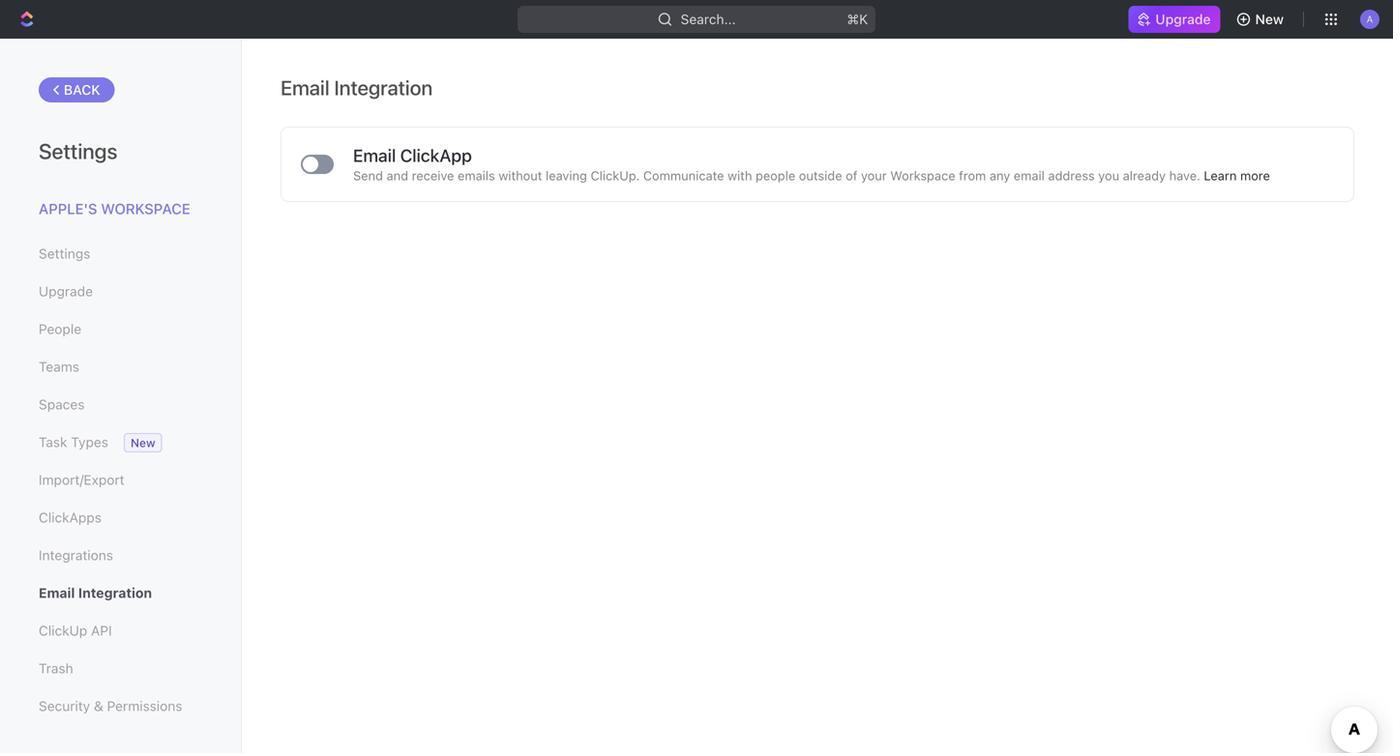 Task type: vqa. For each thing, say whether or not it's contained in the screenshot.
top days.
no



Task type: describe. For each thing, give the bounding box(es) containing it.
with
[[728, 168, 752, 183]]

settings link
[[39, 238, 202, 270]]

apple's
[[39, 200, 97, 217]]

back link
[[39, 77, 115, 103]]

teams link
[[39, 351, 202, 384]]

⌘k
[[847, 11, 868, 27]]

settings element
[[0, 39, 242, 754]]

any
[[990, 168, 1010, 183]]

you
[[1098, 168, 1120, 183]]

new inside button
[[1255, 11, 1284, 27]]

task types
[[39, 434, 108, 450]]

security & permissions link
[[39, 690, 202, 723]]

emails
[[458, 168, 495, 183]]

have.
[[1169, 168, 1201, 183]]

and
[[387, 168, 408, 183]]

email inside the 'email clickapp send and receive emails without leaving clickup. communicate with people outside of your workspace from any email address you already have. learn more'
[[353, 145, 396, 166]]

learn more link
[[1204, 168, 1270, 183]]

of
[[846, 168, 858, 183]]

1 horizontal spatial email
[[281, 75, 330, 100]]

&
[[94, 699, 103, 715]]

more
[[1240, 168, 1270, 183]]

people link
[[39, 313, 202, 346]]

back
[[64, 82, 100, 98]]

learn
[[1204, 168, 1237, 183]]

your
[[861, 168, 887, 183]]

communicate
[[643, 168, 724, 183]]

without
[[499, 168, 542, 183]]

1 horizontal spatial upgrade
[[1156, 11, 1211, 27]]

trash
[[39, 661, 73, 677]]

email integration link
[[39, 577, 202, 610]]

address
[[1048, 168, 1095, 183]]

permissions
[[107, 699, 182, 715]]

people
[[756, 168, 796, 183]]

people
[[39, 321, 81, 337]]

workspace inside settings element
[[101, 200, 190, 217]]



Task type: locate. For each thing, give the bounding box(es) containing it.
clickup api link
[[39, 615, 202, 648]]

0 vertical spatial upgrade link
[[1128, 6, 1221, 33]]

email
[[281, 75, 330, 100], [353, 145, 396, 166], [39, 585, 75, 601]]

1 settings from the top
[[39, 138, 117, 164]]

2 horizontal spatial email
[[353, 145, 396, 166]]

settings down apple's
[[39, 246, 90, 262]]

0 horizontal spatial upgrade link
[[39, 275, 202, 308]]

email integration inside settings element
[[39, 585, 152, 601]]

clickup
[[39, 623, 87, 639]]

0 vertical spatial settings
[[39, 138, 117, 164]]

0 vertical spatial email
[[281, 75, 330, 100]]

1 vertical spatial workspace
[[101, 200, 190, 217]]

1 vertical spatial integration
[[78, 585, 152, 601]]

apple's workspace
[[39, 200, 190, 217]]

0 horizontal spatial workspace
[[101, 200, 190, 217]]

teams
[[39, 359, 79, 375]]

security
[[39, 699, 90, 715]]

workspace
[[890, 168, 956, 183], [101, 200, 190, 217]]

clickapp
[[400, 145, 472, 166]]

clickup.
[[591, 168, 640, 183]]

upgrade left new button
[[1156, 11, 1211, 27]]

receive
[[412, 168, 454, 183]]

clickapps
[[39, 510, 102, 526]]

settings
[[39, 138, 117, 164], [39, 246, 90, 262]]

workspace right your
[[890, 168, 956, 183]]

new button
[[1228, 4, 1296, 35]]

0 vertical spatial workspace
[[890, 168, 956, 183]]

1 vertical spatial settings
[[39, 246, 90, 262]]

a
[[1367, 13, 1373, 24]]

0 vertical spatial email integration
[[281, 75, 433, 100]]

email integration
[[281, 75, 433, 100], [39, 585, 152, 601]]

1 vertical spatial upgrade link
[[39, 275, 202, 308]]

integration down integrations link
[[78, 585, 152, 601]]

email
[[1014, 168, 1045, 183]]

email inside settings element
[[39, 585, 75, 601]]

1 horizontal spatial workspace
[[890, 168, 956, 183]]

integrations
[[39, 548, 113, 564]]

upgrade up people on the top left of page
[[39, 283, 93, 299]]

2 settings from the top
[[39, 246, 90, 262]]

1 horizontal spatial upgrade link
[[1128, 6, 1221, 33]]

0 vertical spatial upgrade
[[1156, 11, 1211, 27]]

1 vertical spatial email integration
[[39, 585, 152, 601]]

integration up clickapp
[[334, 75, 433, 100]]

email clickapp send and receive emails without leaving clickup. communicate with people outside of your workspace from any email address you already have. learn more
[[353, 145, 1270, 183]]

0 horizontal spatial integration
[[78, 585, 152, 601]]

1 vertical spatial upgrade
[[39, 283, 93, 299]]

1 vertical spatial email
[[353, 145, 396, 166]]

new inside settings element
[[131, 436, 155, 450]]

1 horizontal spatial new
[[1255, 11, 1284, 27]]

search...
[[681, 11, 736, 27]]

from
[[959, 168, 986, 183]]

import/export link
[[39, 464, 202, 497]]

trash link
[[39, 653, 202, 685]]

leaving
[[546, 168, 587, 183]]

0 horizontal spatial new
[[131, 436, 155, 450]]

types
[[71, 434, 108, 450]]

new
[[1255, 11, 1284, 27], [131, 436, 155, 450]]

integration
[[334, 75, 433, 100], [78, 585, 152, 601]]

security & permissions
[[39, 699, 182, 715]]

0 vertical spatial new
[[1255, 11, 1284, 27]]

import/export
[[39, 472, 124, 488]]

settings up apple's
[[39, 138, 117, 164]]

already
[[1123, 168, 1166, 183]]

spaces link
[[39, 388, 202, 421]]

integrations link
[[39, 539, 202, 572]]

2 vertical spatial email
[[39, 585, 75, 601]]

workspace inside the 'email clickapp send and receive emails without leaving clickup. communicate with people outside of your workspace from any email address you already have. learn more'
[[890, 168, 956, 183]]

upgrade inside settings element
[[39, 283, 93, 299]]

1 horizontal spatial email integration
[[281, 75, 433, 100]]

clickup api
[[39, 623, 112, 639]]

email integration up send
[[281, 75, 433, 100]]

outside
[[799, 168, 842, 183]]

upgrade link down the settings link in the left of the page
[[39, 275, 202, 308]]

settings inside the settings link
[[39, 246, 90, 262]]

api
[[91, 623, 112, 639]]

0 vertical spatial integration
[[334, 75, 433, 100]]

task
[[39, 434, 67, 450]]

upgrade
[[1156, 11, 1211, 27], [39, 283, 93, 299]]

spaces
[[39, 397, 85, 413]]

0 horizontal spatial email
[[39, 585, 75, 601]]

0 horizontal spatial upgrade
[[39, 283, 93, 299]]

workspace up the settings link in the left of the page
[[101, 200, 190, 217]]

send
[[353, 168, 383, 183]]

upgrade link left new button
[[1128, 6, 1221, 33]]

1 vertical spatial new
[[131, 436, 155, 450]]

0 horizontal spatial email integration
[[39, 585, 152, 601]]

upgrade link
[[1128, 6, 1221, 33], [39, 275, 202, 308]]

integration inside settings element
[[78, 585, 152, 601]]

clickapps link
[[39, 502, 202, 535]]

a button
[[1355, 4, 1385, 35]]

1 horizontal spatial integration
[[334, 75, 433, 100]]

email integration up api
[[39, 585, 152, 601]]



